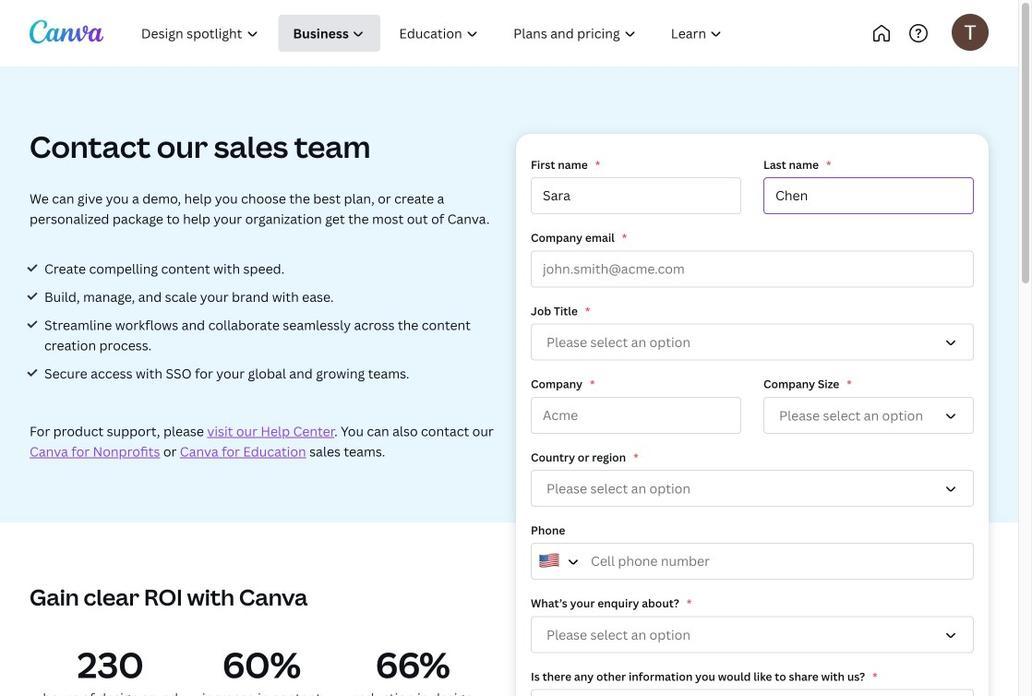 Task type: vqa. For each thing, say whether or not it's contained in the screenshot.
the bottommost and
no



Task type: locate. For each thing, give the bounding box(es) containing it.
John text field
[[531, 177, 741, 214]]

john.smith@acme.com text field
[[531, 251, 974, 288]]

Acme text field
[[531, 397, 741, 434]]

Cell phone number text field
[[531, 543, 974, 580]]



Task type: describe. For each thing, give the bounding box(es) containing it.
top level navigation element
[[126, 15, 801, 52]]

Smith text field
[[764, 177, 974, 214]]



